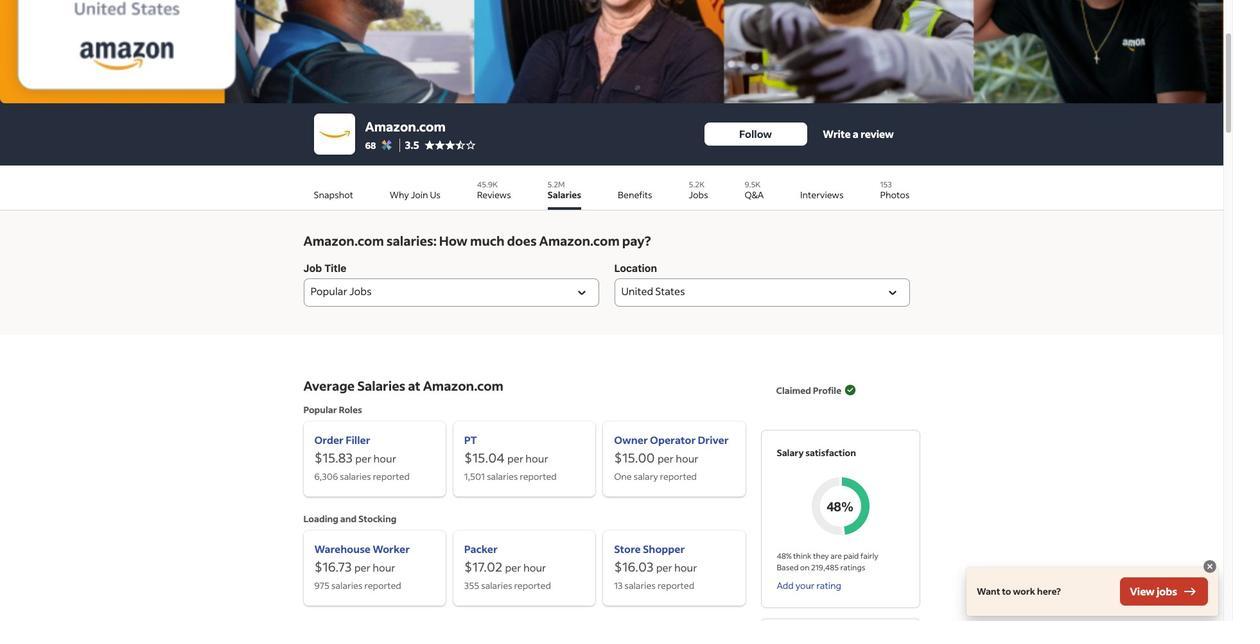 Task type: locate. For each thing, give the bounding box(es) containing it.
$16.73
[[314, 559, 352, 576]]

68
[[365, 139, 376, 151]]

0 vertical spatial popular
[[311, 285, 347, 298]]

48% up based at bottom
[[777, 552, 792, 561]]

0 horizontal spatial 48%
[[777, 552, 792, 561]]

does
[[507, 233, 537, 249]]

roles
[[339, 404, 362, 416]]

1 vertical spatial 48%
[[777, 552, 792, 561]]

why join us link
[[390, 175, 441, 210]]

hour right '$15.04'
[[526, 452, 548, 466]]

reported up stocking on the bottom
[[373, 471, 410, 483]]

reported right salary
[[660, 471, 697, 483]]

add
[[777, 580, 794, 592]]

0 horizontal spatial jobs
[[349, 285, 372, 298]]

snapshot
[[314, 189, 353, 201]]

salaries inside store shopper $16.03 per hour 13 salaries reported
[[625, 580, 656, 592]]

hour
[[374, 452, 396, 466], [526, 452, 548, 466], [676, 452, 699, 466], [373, 561, 396, 575], [523, 561, 546, 575], [675, 561, 697, 575]]

united
[[621, 285, 653, 298]]

us
[[430, 189, 441, 201]]

reported down shopper
[[658, 580, 695, 592]]

48% up are
[[827, 499, 854, 515]]

at
[[408, 378, 421, 394]]

13
[[614, 580, 623, 592]]

want to work here?
[[977, 586, 1061, 598]]

per inside order filler $15.83 per hour 6,306 salaries reported
[[355, 452, 372, 466]]

153 photos
[[880, 180, 910, 201]]

1 vertical spatial popular
[[304, 404, 337, 416]]

salaries inside order filler $15.83 per hour 6,306 salaries reported
[[340, 471, 371, 483]]

based
[[777, 563, 799, 573]]

salaries down the $16.03
[[625, 580, 656, 592]]

reported inside order filler $15.83 per hour 6,306 salaries reported
[[373, 471, 410, 483]]

popular down average
[[304, 404, 337, 416]]

0 horizontal spatial salaries
[[357, 378, 406, 394]]

job title
[[304, 263, 347, 274]]

1 vertical spatial jobs
[[349, 285, 372, 298]]

hour inside packer $17.02 per hour 355 salaries reported
[[523, 561, 546, 575]]

per
[[355, 452, 372, 466], [507, 452, 524, 466], [658, 452, 674, 466], [354, 561, 371, 575], [505, 561, 521, 575], [656, 561, 672, 575]]

48% for 48%
[[827, 499, 854, 515]]

hour right $17.02 at the left bottom of the page
[[523, 561, 546, 575]]

salaries for 5.2m
[[548, 189, 581, 201]]

write a review
[[823, 127, 894, 141]]

reported right 355 at left bottom
[[514, 580, 551, 592]]

jobs for 5.2k
[[689, 189, 708, 201]]

store
[[614, 543, 641, 556]]

hour right $15.83
[[374, 452, 396, 466]]

salaries:
[[387, 233, 437, 249]]

to
[[1002, 586, 1011, 598]]

1 horizontal spatial jobs
[[689, 189, 708, 201]]

hour down worker
[[373, 561, 396, 575]]

and
[[340, 513, 357, 525]]

per right $17.02 at the left bottom of the page
[[505, 561, 521, 575]]

hour down operator
[[676, 452, 699, 466]]

0 vertical spatial salaries
[[548, 189, 581, 201]]

one
[[614, 471, 632, 483]]

48% inside the 48% think they are paid fairly based on 219,485 ratings
[[777, 552, 792, 561]]

join
[[411, 189, 428, 201]]

warehouse
[[314, 543, 371, 556]]

5.2m
[[548, 180, 565, 190]]

per down warehouse
[[354, 561, 371, 575]]

loading and stocking
[[304, 513, 397, 525]]

shopper
[[643, 543, 685, 556]]

per down operator
[[658, 452, 674, 466]]

amazon.com salaries: how much does amazon.com pay?
[[304, 233, 651, 249]]

355
[[464, 580, 479, 592]]

packer $17.02 per hour 355 salaries reported
[[464, 543, 551, 592]]

your
[[796, 580, 815, 592]]

per down shopper
[[656, 561, 672, 575]]

interviews link
[[800, 175, 844, 210]]

average salaries at amazon.com
[[304, 378, 504, 394]]

5.2k jobs
[[689, 180, 708, 201]]

salaries for $15.83
[[340, 471, 371, 483]]

salaries
[[340, 471, 371, 483], [487, 471, 518, 483], [331, 580, 363, 592], [481, 580, 512, 592], [625, 580, 656, 592]]

hour down shopper
[[675, 561, 697, 575]]

salary
[[634, 471, 658, 483]]

popular
[[311, 285, 347, 298], [304, 404, 337, 416]]

per inside store shopper $16.03 per hour 13 salaries reported
[[656, 561, 672, 575]]

0 vertical spatial jobs
[[689, 189, 708, 201]]

are
[[831, 552, 842, 561]]

popular jobs
[[311, 285, 372, 298]]

jobs for popular
[[349, 285, 372, 298]]

per right '$15.04'
[[507, 452, 524, 466]]

pay?
[[622, 233, 651, 249]]

salaries inside packer $17.02 per hour 355 salaries reported
[[481, 580, 512, 592]]

amazon.com down 5.2m salaries on the left of page
[[539, 233, 620, 249]]

salaries down '$15.04'
[[487, 471, 518, 483]]

0 vertical spatial 48%
[[827, 499, 854, 515]]

per inside 'owner operator driver $15.00 per hour one salary reported'
[[658, 452, 674, 466]]

hour inside warehouse worker $16.73 per hour 975 salaries reported
[[373, 561, 396, 575]]

48%
[[827, 499, 854, 515], [777, 552, 792, 561]]

reported right 1,501
[[520, 471, 557, 483]]

amazon.com up 3.5
[[365, 118, 446, 135]]

1 horizontal spatial salaries
[[548, 189, 581, 201]]

a
[[853, 127, 859, 141]]

per inside packer $17.02 per hour 355 salaries reported
[[505, 561, 521, 575]]

salaries down $15.83
[[340, 471, 371, 483]]

45.9k
[[477, 180, 498, 190]]

popular for job
[[311, 285, 347, 298]]

benefits
[[618, 189, 652, 201]]

1 horizontal spatial 48%
[[827, 499, 854, 515]]

per down filler
[[355, 452, 372, 466]]

claimed profile
[[776, 384, 842, 397]]

48% think they are paid fairly based on 219,485 ratings
[[777, 552, 879, 573]]

hour inside order filler $15.83 per hour 6,306 salaries reported
[[374, 452, 396, 466]]

salaries down $16.73
[[331, 580, 363, 592]]

48% for 48% think they are paid fairly based on 219,485 ratings
[[777, 552, 792, 561]]

interviews
[[800, 189, 844, 201]]

popular down job title
[[311, 285, 347, 298]]

$15.04
[[464, 450, 505, 466]]

salaries inside warehouse worker $16.73 per hour 975 salaries reported
[[331, 580, 363, 592]]

reported down worker
[[364, 580, 401, 592]]

salaries down $17.02 at the left bottom of the page
[[481, 580, 512, 592]]

on
[[800, 563, 810, 573]]

salaries inside pt $15.04 per hour 1,501 salaries reported
[[487, 471, 518, 483]]

title
[[324, 263, 347, 274]]

hour inside pt $15.04 per hour 1,501 salaries reported
[[526, 452, 548, 466]]

reviews
[[477, 189, 511, 201]]

close image
[[1203, 560, 1218, 575]]

salary satisfaction
[[777, 447, 856, 459]]

photos
[[880, 189, 910, 201]]

add your rating
[[777, 580, 842, 592]]

pt $15.04 per hour 1,501 salaries reported
[[464, 434, 557, 483]]

salaries
[[548, 189, 581, 201], [357, 378, 406, 394]]

1 vertical spatial salaries
[[357, 378, 406, 394]]

store shopper $16.03 per hour 13 salaries reported
[[614, 543, 697, 592]]

reported
[[373, 471, 410, 483], [520, 471, 557, 483], [660, 471, 697, 483], [364, 580, 401, 592], [514, 580, 551, 592], [658, 580, 695, 592]]



Task type: describe. For each thing, give the bounding box(es) containing it.
think
[[793, 552, 812, 561]]

amazon.com right at
[[423, 378, 504, 394]]

9.5k q&a
[[745, 180, 764, 201]]

write
[[823, 127, 851, 141]]

filler
[[346, 434, 370, 447]]

why
[[390, 189, 409, 201]]

rating
[[817, 580, 842, 592]]

reported inside packer $17.02 per hour 355 salaries reported
[[514, 580, 551, 592]]

salary
[[777, 447, 804, 459]]

salaries for $16.03
[[625, 580, 656, 592]]

reported inside 'owner operator driver $15.00 per hour one salary reported'
[[660, 471, 697, 483]]

owner operator driver $15.00 per hour one salary reported
[[614, 434, 729, 483]]

reported inside store shopper $16.03 per hour 13 salaries reported
[[658, 580, 695, 592]]

work wellbeing logo image
[[381, 140, 392, 150]]

9.5k
[[745, 180, 761, 190]]

975
[[314, 580, 330, 592]]

join the action backstage with amazon image
[[0, 0, 1224, 103]]

average
[[304, 378, 355, 394]]

hour inside 'owner operator driver $15.00 per hour one salary reported'
[[676, 452, 699, 466]]

5.2k
[[689, 180, 705, 190]]

operator
[[650, 434, 696, 447]]

how
[[439, 233, 468, 249]]

why join us
[[390, 189, 441, 201]]

reported inside warehouse worker $16.73 per hour 975 salaries reported
[[364, 580, 401, 592]]

pt
[[464, 434, 477, 447]]

219,485
[[811, 563, 839, 573]]

snapshot link
[[314, 175, 353, 210]]

3.5
[[405, 138, 419, 152]]

want
[[977, 586, 1000, 598]]

much
[[470, 233, 505, 249]]

view jobs
[[1130, 585, 1177, 599]]

united states
[[621, 285, 685, 298]]

order
[[314, 434, 344, 447]]

owner
[[614, 434, 648, 447]]

45.9k reviews
[[477, 180, 511, 201]]

jobs
[[1157, 585, 1177, 599]]

salaries for average
[[357, 378, 406, 394]]

packer
[[464, 543, 498, 556]]

popular for average
[[304, 404, 337, 416]]

popular roles
[[304, 404, 362, 416]]

satisfaction
[[806, 447, 856, 459]]

hour inside store shopper $16.03 per hour 13 salaries reported
[[675, 561, 697, 575]]

driver
[[698, 434, 729, 447]]

$16.03
[[614, 559, 654, 576]]

fairly
[[861, 552, 879, 561]]

review
[[861, 127, 894, 141]]

view jobs link
[[1120, 578, 1208, 606]]

stocking
[[358, 513, 397, 525]]

per inside warehouse worker $16.73 per hour 975 salaries reported
[[354, 561, 371, 575]]

here?
[[1037, 586, 1061, 598]]

work
[[1013, 586, 1036, 598]]

5.2m salaries
[[548, 180, 581, 201]]

amazon.com up title in the left top of the page
[[304, 233, 384, 249]]

q&a
[[745, 189, 764, 201]]

job
[[304, 263, 322, 274]]

follow
[[739, 127, 772, 141]]

they
[[813, 552, 829, 561]]

order filler $15.83 per hour 6,306 salaries reported
[[314, 434, 410, 483]]

1,501
[[464, 471, 485, 483]]

$15.83
[[314, 450, 353, 466]]

warehouse worker $16.73 per hour 975 salaries reported
[[314, 543, 410, 592]]

view
[[1130, 585, 1155, 599]]

ratings
[[841, 563, 866, 573]]

153
[[880, 180, 892, 190]]

$15.00
[[614, 450, 655, 466]]

add your rating link
[[777, 580, 842, 593]]

salaries for $16.73
[[331, 580, 363, 592]]

worker
[[373, 543, 410, 556]]

write a review link
[[807, 123, 910, 146]]

6,306
[[314, 471, 338, 483]]

states
[[655, 285, 685, 298]]

profile
[[813, 384, 842, 397]]

claimed
[[776, 384, 811, 397]]

reported inside pt $15.04 per hour 1,501 salaries reported
[[520, 471, 557, 483]]

benefits link
[[618, 175, 652, 210]]

per inside pt $15.04 per hour 1,501 salaries reported
[[507, 452, 524, 466]]

paid
[[844, 552, 859, 561]]

location
[[614, 263, 657, 274]]

claimed profile button
[[776, 376, 857, 405]]



Task type: vqa. For each thing, say whether or not it's contained in the screenshot.
"$15.04" in the bottom of the page
yes



